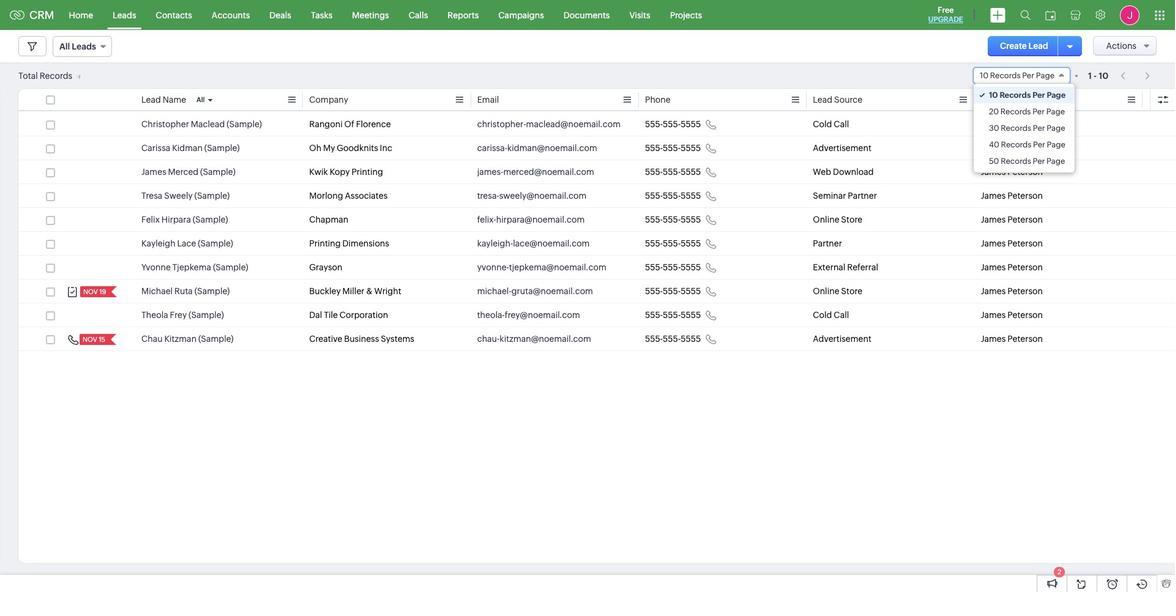 Task type: vqa. For each thing, say whether or not it's contained in the screenshot.


Task type: describe. For each thing, give the bounding box(es) containing it.
(sample) for carissa kidman (sample)
[[204, 143, 240, 153]]

james for felix-hirpara@noemail.com
[[981, 215, 1006, 225]]

5555 for michael-gruta@noemail.com
[[681, 286, 701, 296]]

morlong associates
[[309, 191, 388, 201]]

tresa-sweely@noemail.com link
[[477, 190, 587, 202]]

dal tile corporation
[[309, 310, 388, 320]]

chau kitzman (sample)
[[141, 334, 234, 344]]

50 records per page option
[[974, 153, 1075, 170]]

james for tresa-sweely@noemail.com
[[981, 191, 1006, 201]]

create lead
[[1000, 41, 1048, 51]]

1 horizontal spatial partner
[[848, 191, 877, 201]]

records inside "field"
[[990, 71, 1021, 80]]

james for kayleigh-lace@noemail.com
[[981, 239, 1006, 249]]

james peterson for yvonne-tjepkema@noemail.com
[[981, 263, 1043, 272]]

theola-frey@noemail.com
[[477, 310, 580, 320]]

carissa-
[[477, 143, 507, 153]]

kayleigh-lace@noemail.com link
[[477, 237, 590, 250]]

james peterson for kayleigh-lace@noemail.com
[[981, 239, 1043, 249]]

store for michael-gruta@noemail.com
[[841, 286, 863, 296]]

seminar
[[813, 191, 846, 201]]

peterson for tjepkema@noemail.com
[[1008, 263, 1043, 272]]

50 records per page
[[989, 157, 1065, 166]]

advertisement for carissa-kidman@noemail.com
[[813, 143, 872, 153]]

lead for lead name
[[141, 95, 161, 105]]

online for felix-hirpara@noemail.com
[[813, 215, 840, 225]]

company
[[309, 95, 348, 105]]

kayleigh
[[141, 239, 175, 249]]

tresa-sweely@noemail.com
[[477, 191, 587, 201]]

tile
[[324, 310, 338, 320]]

christopher-
[[477, 119, 526, 129]]

free upgrade
[[928, 6, 963, 24]]

buckley miller & wright
[[309, 286, 401, 296]]

michael ruta (sample)
[[141, 286, 230, 296]]

james for yvonne-tjepkema@noemail.com
[[981, 263, 1006, 272]]

per for the 10 records per page option
[[1033, 91, 1045, 100]]

create menu element
[[983, 0, 1013, 30]]

james peterson for theola-frey@noemail.com
[[981, 310, 1043, 320]]

peterson for sweely@noemail.com
[[1008, 191, 1043, 201]]

30
[[989, 124, 999, 133]]

40 records per page option
[[974, 137, 1075, 153]]

list box containing 10 records per page
[[974, 84, 1075, 173]]

name
[[163, 95, 186, 105]]

projects link
[[660, 0, 712, 30]]

james-merced@noemail.com link
[[477, 166, 594, 178]]

oh my goodknits inc
[[309, 143, 392, 153]]

contacts link
[[146, 0, 202, 30]]

total records
[[18, 71, 72, 80]]

cold for theola-frey@noemail.com
[[813, 310, 832, 320]]

page inside "field"
[[1036, 71, 1055, 80]]

online store for hirpara@noemail.com
[[813, 215, 863, 225]]

merced
[[168, 167, 198, 177]]

10 Records Per Page field
[[973, 67, 1071, 84]]

peterson for lace@noemail.com
[[1008, 239, 1043, 249]]

peterson for hirpara@noemail.com
[[1008, 215, 1043, 225]]

theola frey (sample) link
[[141, 309, 224, 321]]

phone
[[645, 95, 671, 105]]

30 records per page option
[[974, 120, 1075, 137]]

deals link
[[260, 0, 301, 30]]

nov 15 link
[[80, 334, 107, 345]]

10 inside option
[[989, 91, 998, 100]]

(sample) for yvonne tjepkema (sample)
[[213, 263, 248, 272]]

sweely
[[164, 191, 193, 201]]

records for 50 records per page option
[[1001, 157, 1031, 166]]

records for the 10 records per page option
[[1000, 91, 1031, 100]]

2
[[1058, 569, 1061, 576]]

peterson for gruta@noemail.com
[[1008, 286, 1043, 296]]

campaigns
[[498, 10, 544, 20]]

james peterson for michael-gruta@noemail.com
[[981, 286, 1043, 296]]

my
[[323, 143, 335, 153]]

james peterson for james-merced@noemail.com
[[981, 167, 1043, 177]]

christopher maclead (sample)
[[141, 119, 262, 129]]

15
[[99, 336, 105, 343]]

rangoni of florence
[[309, 119, 391, 129]]

call for theola-frey@noemail.com
[[834, 310, 849, 320]]

visits
[[630, 10, 650, 20]]

10 records per page inside "field"
[[980, 71, 1055, 80]]

sweely@noemail.com
[[499, 191, 587, 201]]

10 inside "field"
[[980, 71, 989, 80]]

lead for lead owner
[[981, 95, 1000, 105]]

kwik
[[309, 167, 328, 177]]

5555 for chau-kitzman@noemail.com
[[681, 334, 701, 344]]

frey
[[170, 310, 187, 320]]

reports link
[[438, 0, 489, 30]]

1
[[1088, 71, 1092, 80]]

james for michael-gruta@noemail.com
[[981, 286, 1006, 296]]

19
[[99, 288, 106, 296]]

profile image
[[1120, 5, 1140, 25]]

lead name
[[141, 95, 186, 105]]

peterson for kidman@noemail.com
[[1008, 143, 1043, 153]]

james for carissa-kidman@noemail.com
[[981, 143, 1006, 153]]

yvonne-tjepkema@noemail.com
[[477, 263, 606, 272]]

lace
[[177, 239, 196, 249]]

5555 for carissa-kidman@noemail.com
[[681, 143, 701, 153]]

morlong
[[309, 191, 343, 201]]

nov for chau
[[83, 336, 97, 343]]

carissa-kidman@noemail.com link
[[477, 142, 597, 154]]

christopher
[[141, 119, 189, 129]]

tresa sweely (sample) link
[[141, 190, 230, 202]]

create
[[1000, 41, 1027, 51]]

(sample) for theola frey (sample)
[[189, 310, 224, 320]]

tresa
[[141, 191, 162, 201]]

chau
[[141, 334, 163, 344]]

reports
[[448, 10, 479, 20]]

per inside "field"
[[1022, 71, 1034, 80]]

peterson for maclead@noemail.com
[[1008, 119, 1043, 129]]

page for 20 records per page option
[[1046, 107, 1065, 116]]

james for chau-kitzman@noemail.com
[[981, 334, 1006, 344]]

ruta
[[174, 286, 193, 296]]

christopher-maclead@noemail.com link
[[477, 118, 621, 130]]

yvonne tjepkema (sample)
[[141, 263, 248, 272]]

kayleigh-
[[477, 239, 513, 249]]

chau-
[[477, 334, 500, 344]]

records for 40 records per page option
[[1001, 140, 1032, 149]]

1 horizontal spatial printing
[[352, 167, 383, 177]]

maclead@noemail.com
[[526, 119, 621, 129]]

rangoni
[[309, 119, 343, 129]]

seminar partner
[[813, 191, 877, 201]]

tjepkema@noemail.com
[[509, 263, 606, 272]]

deals
[[270, 10, 291, 20]]

source
[[834, 95, 863, 105]]

search element
[[1013, 0, 1038, 30]]

florence
[[356, 119, 391, 129]]

nov 19 link
[[80, 286, 107, 297]]

lead owner
[[981, 95, 1029, 105]]

per for 30 records per page option
[[1033, 124, 1045, 133]]

grayson
[[309, 263, 342, 272]]

free
[[938, 6, 954, 15]]

nov for michael
[[83, 288, 98, 296]]

peterson for merced@noemail.com
[[1008, 167, 1043, 177]]

per for 20 records per page option
[[1033, 107, 1045, 116]]

james for christopher-maclead@noemail.com
[[981, 119, 1006, 129]]

create menu image
[[990, 8, 1006, 22]]

20 records per page
[[989, 107, 1065, 116]]

home link
[[59, 0, 103, 30]]

10 right -
[[1099, 71, 1109, 80]]

crm link
[[10, 9, 54, 21]]

page for the 10 records per page option
[[1047, 91, 1066, 100]]

records for 20 records per page option
[[1001, 107, 1031, 116]]

frey@noemail.com
[[505, 310, 580, 320]]

1 horizontal spatial leads
[[113, 10, 136, 20]]



Task type: locate. For each thing, give the bounding box(es) containing it.
cold call down lead source
[[813, 119, 849, 129]]

(sample) up kayleigh lace (sample) link
[[193, 215, 228, 225]]

documents
[[564, 10, 610, 20]]

1 call from the top
[[834, 119, 849, 129]]

michael-gruta@noemail.com
[[477, 286, 593, 296]]

page inside option
[[1047, 91, 1066, 100]]

555-555-5555 for kayleigh-lace@noemail.com
[[645, 239, 701, 249]]

store for felix-hirpara@noemail.com
[[841, 215, 863, 225]]

leads up loading icon
[[72, 42, 96, 51]]

2 advertisement from the top
[[813, 334, 872, 344]]

4 555-555-5555 from the top
[[645, 191, 701, 201]]

calendar image
[[1045, 10, 1056, 20]]

records down 20 records per page option
[[1001, 124, 1031, 133]]

(sample) for christopher maclead (sample)
[[227, 119, 262, 129]]

2 online store from the top
[[813, 286, 863, 296]]

1 advertisement from the top
[[813, 143, 872, 153]]

tasks
[[311, 10, 333, 20]]

printing up 'grayson'
[[309, 239, 341, 249]]

page down 30 records per page
[[1047, 140, 1066, 149]]

felix hirpara (sample)
[[141, 215, 228, 225]]

per up the 10 records per page option
[[1022, 71, 1034, 80]]

1 vertical spatial store
[[841, 286, 863, 296]]

records left loading icon
[[40, 71, 72, 80]]

nov left 15
[[83, 336, 97, 343]]

row group
[[18, 113, 1175, 351]]

peterson for frey@noemail.com
[[1008, 310, 1043, 320]]

peterson for kitzman@noemail.com
[[1008, 334, 1043, 344]]

cold call down the external
[[813, 310, 849, 320]]

james peterson for carissa-kidman@noemail.com
[[981, 143, 1043, 153]]

james peterson for felix-hirpara@noemail.com
[[981, 215, 1043, 225]]

row group containing christopher maclead (sample)
[[18, 113, 1175, 351]]

1 vertical spatial printing
[[309, 239, 341, 249]]

lead source
[[813, 95, 863, 105]]

tasks link
[[301, 0, 342, 30]]

call down external referral
[[834, 310, 849, 320]]

online store
[[813, 215, 863, 225], [813, 286, 863, 296]]

meetings
[[352, 10, 389, 20]]

8 james peterson from the top
[[981, 286, 1043, 296]]

james peterson for christopher-maclead@noemail.com
[[981, 119, 1043, 129]]

10 555-555-5555 from the top
[[645, 334, 701, 344]]

records up the lead owner
[[990, 71, 1021, 80]]

lace@noemail.com
[[513, 239, 590, 249]]

james peterson for chau-kitzman@noemail.com
[[981, 334, 1043, 344]]

cold down the external
[[813, 310, 832, 320]]

2 store from the top
[[841, 286, 863, 296]]

1 vertical spatial nov
[[83, 336, 97, 343]]

felix-hirpara@noemail.com
[[477, 215, 585, 225]]

miller
[[343, 286, 365, 296]]

all
[[59, 42, 70, 51], [196, 96, 205, 103]]

calls
[[409, 10, 428, 20]]

(sample) for michael ruta (sample)
[[194, 286, 230, 296]]

(sample) down maclead
[[204, 143, 240, 153]]

cold down lead source
[[813, 119, 832, 129]]

kidman
[[172, 143, 203, 153]]

kitzman@noemail.com
[[500, 334, 591, 344]]

all for all
[[196, 96, 205, 103]]

6 555-555-5555 from the top
[[645, 239, 701, 249]]

1 store from the top
[[841, 215, 863, 225]]

page up the 10 records per page option
[[1036, 71, 1055, 80]]

5555 for tresa-sweely@noemail.com
[[681, 191, 701, 201]]

9 555-555-5555 from the top
[[645, 310, 701, 320]]

(sample) for felix hirpara (sample)
[[193, 215, 228, 225]]

printing
[[352, 167, 383, 177], [309, 239, 341, 249]]

555-
[[645, 119, 663, 129], [663, 119, 681, 129], [645, 143, 663, 153], [663, 143, 681, 153], [645, 167, 663, 177], [663, 167, 681, 177], [645, 191, 663, 201], [663, 191, 681, 201], [645, 215, 663, 225], [663, 215, 681, 225], [645, 239, 663, 249], [663, 239, 681, 249], [645, 263, 663, 272], [663, 263, 681, 272], [645, 286, 663, 296], [663, 286, 681, 296], [645, 310, 663, 320], [663, 310, 681, 320], [645, 334, 663, 344], [663, 334, 681, 344]]

6 james peterson from the top
[[981, 239, 1043, 249]]

7 james peterson from the top
[[981, 263, 1043, 272]]

(sample) right tjepkema
[[213, 263, 248, 272]]

20 records per page option
[[974, 103, 1075, 120]]

partner up the external
[[813, 239, 842, 249]]

(sample) right maclead
[[227, 119, 262, 129]]

call
[[834, 119, 849, 129], [834, 310, 849, 320]]

james for james-merced@noemail.com
[[981, 167, 1006, 177]]

james peterson for tresa-sweely@noemail.com
[[981, 191, 1043, 201]]

1 online store from the top
[[813, 215, 863, 225]]

(sample) for james merced (sample)
[[200, 167, 236, 177]]

555-555-5555 for theola-frey@noemail.com
[[645, 310, 701, 320]]

6 5555 from the top
[[681, 239, 701, 249]]

4 james peterson from the top
[[981, 191, 1043, 201]]

nov 19
[[83, 288, 106, 296]]

online down the external
[[813, 286, 840, 296]]

kayleigh-lace@noemail.com
[[477, 239, 590, 249]]

accounts
[[212, 10, 250, 20]]

per up 40 records per page on the top right of the page
[[1033, 124, 1045, 133]]

carissa kidman (sample) link
[[141, 142, 240, 154]]

10 records per page up the 10 records per page option
[[980, 71, 1055, 80]]

tjepkema
[[172, 263, 211, 272]]

inc
[[380, 143, 392, 153]]

kayleigh lace (sample)
[[141, 239, 233, 249]]

2 peterson from the top
[[1008, 143, 1043, 153]]

1 horizontal spatial all
[[196, 96, 205, 103]]

call for christopher-maclead@noemail.com
[[834, 119, 849, 129]]

10 up 20
[[989, 91, 998, 100]]

0 vertical spatial online store
[[813, 215, 863, 225]]

(sample) right kitzman
[[198, 334, 234, 344]]

printing up associates
[[352, 167, 383, 177]]

all up total records
[[59, 42, 70, 51]]

per inside option
[[1033, 91, 1045, 100]]

5555 for theola-frey@noemail.com
[[681, 310, 701, 320]]

printing dimensions
[[309, 239, 389, 249]]

maclead
[[191, 119, 225, 129]]

3 555-555-5555 from the top
[[645, 167, 701, 177]]

owner
[[1002, 95, 1029, 105]]

0 vertical spatial 10 records per page
[[980, 71, 1055, 80]]

1 vertical spatial online
[[813, 286, 840, 296]]

records down 30 records per page option
[[1001, 140, 1032, 149]]

5555 for yvonne-tjepkema@noemail.com
[[681, 263, 701, 272]]

all inside field
[[59, 42, 70, 51]]

5555 for kayleigh-lace@noemail.com
[[681, 239, 701, 249]]

5 james peterson from the top
[[981, 215, 1043, 225]]

3 peterson from the top
[[1008, 167, 1043, 177]]

10 records per page option
[[974, 87, 1075, 103]]

555-555-5555 for chau-kitzman@noemail.com
[[645, 334, 701, 344]]

theola-
[[477, 310, 505, 320]]

michael ruta (sample) link
[[141, 285, 230, 297]]

documents link
[[554, 0, 620, 30]]

(sample) inside 'link'
[[193, 215, 228, 225]]

home
[[69, 10, 93, 20]]

profile element
[[1113, 0, 1147, 30]]

0 horizontal spatial all
[[59, 42, 70, 51]]

7 peterson from the top
[[1008, 263, 1043, 272]]

leads right home
[[113, 10, 136, 20]]

(sample) for tresa sweely (sample)
[[194, 191, 230, 201]]

1 cold from the top
[[813, 119, 832, 129]]

search image
[[1020, 10, 1031, 20]]

40
[[989, 140, 1000, 149]]

online down seminar
[[813, 215, 840, 225]]

online for michael-gruta@noemail.com
[[813, 286, 840, 296]]

records up 20 records per page option
[[1000, 91, 1031, 100]]

1 5555 from the top
[[681, 119, 701, 129]]

theola-frey@noemail.com link
[[477, 309, 580, 321]]

(sample) right merced
[[200, 167, 236, 177]]

(sample) right frey
[[189, 310, 224, 320]]

all up christopher maclead (sample) link
[[196, 96, 205, 103]]

advertisement for chau-kitzman@noemail.com
[[813, 334, 872, 344]]

1 vertical spatial partner
[[813, 239, 842, 249]]

10 peterson from the top
[[1008, 334, 1043, 344]]

cold
[[813, 119, 832, 129], [813, 310, 832, 320]]

partner
[[848, 191, 877, 201], [813, 239, 842, 249]]

lead left name
[[141, 95, 161, 105]]

0 vertical spatial store
[[841, 215, 863, 225]]

10 james peterson from the top
[[981, 334, 1043, 344]]

555-555-5555 for yvonne-tjepkema@noemail.com
[[645, 263, 701, 272]]

(sample) down "james merced (sample)"
[[194, 191, 230, 201]]

0 vertical spatial nov
[[83, 288, 98, 296]]

1 vertical spatial 10 records per page
[[989, 91, 1066, 100]]

lead for lead source
[[813, 95, 833, 105]]

8 peterson from the top
[[1008, 286, 1043, 296]]

10
[[1099, 71, 1109, 80], [980, 71, 989, 80], [989, 91, 998, 100]]

referral
[[847, 263, 878, 272]]

1 cold call from the top
[[813, 119, 849, 129]]

0 vertical spatial partner
[[848, 191, 877, 201]]

(sample) right "ruta" on the left of the page
[[194, 286, 230, 296]]

per up 30 records per page
[[1033, 107, 1045, 116]]

1 vertical spatial online store
[[813, 286, 863, 296]]

theola frey (sample)
[[141, 310, 224, 320]]

555-555-5555 for felix-hirpara@noemail.com
[[645, 215, 701, 225]]

visits link
[[620, 0, 660, 30]]

page
[[1036, 71, 1055, 80], [1047, 91, 1066, 100], [1046, 107, 1065, 116], [1047, 124, 1065, 133], [1047, 140, 1066, 149], [1047, 157, 1065, 166]]

online store down seminar partner at top
[[813, 215, 863, 225]]

create lead button
[[988, 36, 1061, 56]]

records for 30 records per page option
[[1001, 124, 1031, 133]]

2 james peterson from the top
[[981, 143, 1043, 153]]

campaigns link
[[489, 0, 554, 30]]

chau-kitzman@noemail.com link
[[477, 333, 591, 345]]

lead up 20
[[981, 95, 1000, 105]]

4 peterson from the top
[[1008, 191, 1043, 201]]

james merced (sample)
[[141, 167, 236, 177]]

james for theola-frey@noemail.com
[[981, 310, 1006, 320]]

michael
[[141, 286, 173, 296]]

projects
[[670, 10, 702, 20]]

1 vertical spatial all
[[196, 96, 205, 103]]

5555 for christopher-maclead@noemail.com
[[681, 119, 701, 129]]

0 vertical spatial leads
[[113, 10, 136, 20]]

per for 50 records per page option
[[1033, 157, 1045, 166]]

leads
[[113, 10, 136, 20], [72, 42, 96, 51]]

carissa kidman (sample)
[[141, 143, 240, 153]]

gruta@noemail.com
[[512, 286, 593, 296]]

555-555-5555 for christopher-maclead@noemail.com
[[645, 119, 701, 129]]

dal
[[309, 310, 322, 320]]

9 5555 from the top
[[681, 310, 701, 320]]

per for 40 records per page option
[[1033, 140, 1045, 149]]

2 cold from the top
[[813, 310, 832, 320]]

1 james peterson from the top
[[981, 119, 1043, 129]]

3 james peterson from the top
[[981, 167, 1043, 177]]

cold for christopher-maclead@noemail.com
[[813, 119, 832, 129]]

555-555-5555 for tresa-sweely@noemail.com
[[645, 191, 701, 201]]

0 horizontal spatial printing
[[309, 239, 341, 249]]

20
[[989, 107, 999, 116]]

All Leads field
[[53, 36, 112, 57]]

web download
[[813, 167, 874, 177]]

per down 40 records per page on the top right of the page
[[1033, 157, 1045, 166]]

1 online from the top
[[813, 215, 840, 225]]

lead left source
[[813, 95, 833, 105]]

buckley
[[309, 286, 341, 296]]

navigation
[[1115, 67, 1157, 84]]

peterson
[[1008, 119, 1043, 129], [1008, 143, 1043, 153], [1008, 167, 1043, 177], [1008, 191, 1043, 201], [1008, 215, 1043, 225], [1008, 239, 1043, 249], [1008, 263, 1043, 272], [1008, 286, 1043, 296], [1008, 310, 1043, 320], [1008, 334, 1043, 344]]

per down 30 records per page
[[1033, 140, 1045, 149]]

2 5555 from the top
[[681, 143, 701, 153]]

4 5555 from the top
[[681, 191, 701, 201]]

0 horizontal spatial leads
[[72, 42, 96, 51]]

0 vertical spatial printing
[[352, 167, 383, 177]]

555-555-5555 for carissa-kidman@noemail.com
[[645, 143, 701, 153]]

kopy
[[330, 167, 350, 177]]

8 5555 from the top
[[681, 286, 701, 296]]

1 - 10
[[1088, 71, 1109, 80]]

page for 50 records per page option
[[1047, 157, 1065, 166]]

1 vertical spatial cold
[[813, 310, 832, 320]]

6 peterson from the top
[[1008, 239, 1043, 249]]

loading image
[[74, 74, 80, 79]]

page for 30 records per page option
[[1047, 124, 1065, 133]]

1 peterson from the top
[[1008, 119, 1043, 129]]

felix
[[141, 215, 160, 225]]

9 peterson from the top
[[1008, 310, 1043, 320]]

accounts link
[[202, 0, 260, 30]]

kwik kopy printing
[[309, 167, 383, 177]]

page up 30 records per page
[[1046, 107, 1065, 116]]

lead inside button
[[1029, 41, 1048, 51]]

partner down the download
[[848, 191, 877, 201]]

(sample) right lace
[[198, 239, 233, 249]]

8 555-555-5555 from the top
[[645, 286, 701, 296]]

cold call for christopher-maclead@noemail.com
[[813, 119, 849, 129]]

per up 20 records per page
[[1033, 91, 1045, 100]]

james-merced@noemail.com
[[477, 167, 594, 177]]

0 horizontal spatial partner
[[813, 239, 842, 249]]

goodknits
[[337, 143, 378, 153]]

creative business systems
[[309, 334, 414, 344]]

50
[[989, 157, 999, 166]]

2 555-555-5555 from the top
[[645, 143, 701, 153]]

3 5555 from the top
[[681, 167, 701, 177]]

2 cold call from the top
[[813, 310, 849, 320]]

10 records per page up 20 records per page
[[989, 91, 1066, 100]]

lead right create
[[1029, 41, 1048, 51]]

5555 for felix-hirpara@noemail.com
[[681, 215, 701, 225]]

online store for gruta@noemail.com
[[813, 286, 863, 296]]

page up 20 records per page
[[1047, 91, 1066, 100]]

5 peterson from the top
[[1008, 215, 1043, 225]]

records down owner
[[1001, 107, 1031, 116]]

555-555-5555 for james-merced@noemail.com
[[645, 167, 701, 177]]

page up 40 records per page on the top right of the page
[[1047, 124, 1065, 133]]

0 vertical spatial advertisement
[[813, 143, 872, 153]]

online store down external referral
[[813, 286, 863, 296]]

crm
[[29, 9, 54, 21]]

list box
[[974, 84, 1075, 173]]

call down lead source
[[834, 119, 849, 129]]

5 5555 from the top
[[681, 215, 701, 225]]

1 vertical spatial cold call
[[813, 310, 849, 320]]

hirpara@noemail.com
[[496, 215, 585, 225]]

0 vertical spatial all
[[59, 42, 70, 51]]

calls link
[[399, 0, 438, 30]]

2 call from the top
[[834, 310, 849, 320]]

page down 40 records per page on the top right of the page
[[1047, 157, 1065, 166]]

store down seminar partner at top
[[841, 215, 863, 225]]

leads inside field
[[72, 42, 96, 51]]

corporation
[[340, 310, 388, 320]]

2 online from the top
[[813, 286, 840, 296]]

systems
[[381, 334, 414, 344]]

records down 40 records per page option
[[1001, 157, 1031, 166]]

page for 40 records per page option
[[1047, 140, 1066, 149]]

7 555-555-5555 from the top
[[645, 263, 701, 272]]

tresa-
[[477, 191, 499, 201]]

10 records per page inside option
[[989, 91, 1066, 100]]

(sample) for chau kitzman (sample)
[[198, 334, 234, 344]]

all for all leads
[[59, 42, 70, 51]]

10 up the lead owner
[[980, 71, 989, 80]]

chau kitzman (sample) link
[[141, 333, 234, 345]]

0 vertical spatial online
[[813, 215, 840, 225]]

0 vertical spatial cold call
[[813, 119, 849, 129]]

store down external referral
[[841, 286, 863, 296]]

5 555-555-5555 from the top
[[645, 215, 701, 225]]

0 vertical spatial cold
[[813, 119, 832, 129]]

(sample) for kayleigh lace (sample)
[[198, 239, 233, 249]]

records inside option
[[1000, 91, 1031, 100]]

1 vertical spatial leads
[[72, 42, 96, 51]]

7 5555 from the top
[[681, 263, 701, 272]]

upgrade
[[928, 15, 963, 24]]

felix hirpara (sample) link
[[141, 214, 228, 226]]

christopher maclead (sample) link
[[141, 118, 262, 130]]

chapman
[[309, 215, 348, 225]]

10 5555 from the top
[[681, 334, 701, 344]]

nov 15
[[83, 336, 105, 343]]

nov left "19"
[[83, 288, 98, 296]]

cold call for theola-frey@noemail.com
[[813, 310, 849, 320]]

555-555-5555 for michael-gruta@noemail.com
[[645, 286, 701, 296]]

1 vertical spatial call
[[834, 310, 849, 320]]

9 james peterson from the top
[[981, 310, 1043, 320]]

email
[[477, 95, 499, 105]]

1 555-555-5555 from the top
[[645, 119, 701, 129]]

1 vertical spatial advertisement
[[813, 334, 872, 344]]

actions
[[1106, 41, 1137, 51]]

0 vertical spatial call
[[834, 119, 849, 129]]

5555 for james-merced@noemail.com
[[681, 167, 701, 177]]



